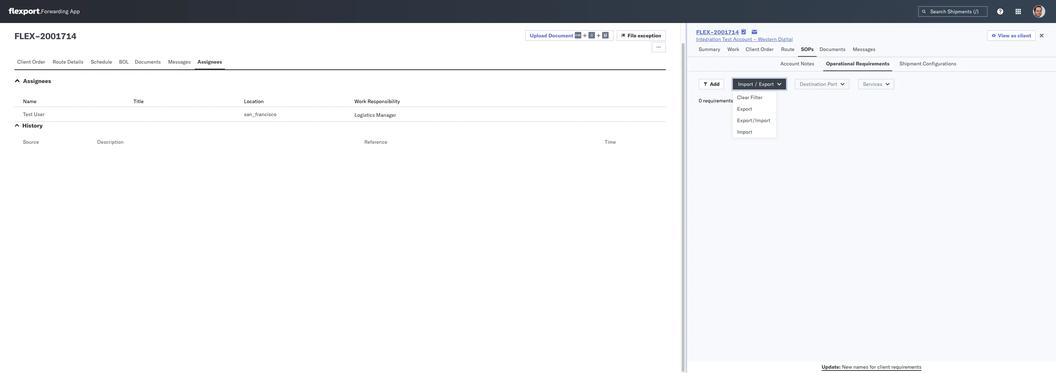 Task type: locate. For each thing, give the bounding box(es) containing it.
1 horizontal spatial documents button
[[817, 43, 851, 57]]

1 vertical spatial work
[[355, 98, 367, 105]]

0 horizontal spatial messages button
[[165, 55, 195, 70]]

flex-
[[697, 28, 714, 36]]

flex-2001714
[[697, 28, 739, 36]]

work up logistics
[[355, 98, 367, 105]]

0 vertical spatial import
[[739, 81, 754, 88]]

0 horizontal spatial documents
[[135, 59, 161, 65]]

1 vertical spatial account
[[781, 61, 800, 67]]

client right as
[[1018, 32, 1032, 39]]

0 vertical spatial assignees
[[198, 59, 222, 65]]

0 vertical spatial test
[[723, 36, 732, 43]]

client for the client order button to the right
[[746, 46, 760, 53]]

documents for right documents button
[[820, 46, 846, 53]]

documents
[[820, 46, 846, 53], [135, 59, 161, 65]]

0 horizontal spatial client
[[17, 59, 31, 65]]

summary button
[[696, 43, 725, 57]]

bol button
[[116, 55, 132, 70]]

client order button down western
[[743, 43, 779, 57]]

import for import
[[738, 129, 753, 135]]

schedule button
[[88, 55, 116, 70]]

test
[[723, 36, 732, 43], [23, 111, 33, 118]]

requirements
[[856, 61, 890, 67]]

0 horizontal spatial 2001714
[[40, 31, 76, 41]]

0 vertical spatial client order
[[746, 46, 774, 53]]

shipment configurations
[[900, 61, 957, 67]]

order down flex - 2001714
[[32, 59, 45, 65]]

forwarding app link
[[9, 8, 80, 15]]

documents button
[[817, 43, 851, 57], [132, 55, 165, 70]]

list box
[[733, 92, 777, 138]]

client
[[746, 46, 760, 53], [17, 59, 31, 65]]

1 horizontal spatial client
[[746, 46, 760, 53]]

messages
[[853, 46, 876, 53], [168, 59, 191, 65]]

- down forwarding app link
[[35, 31, 40, 41]]

1 vertical spatial import
[[738, 129, 753, 135]]

1 vertical spatial route
[[53, 59, 66, 65]]

requirements down add
[[704, 98, 734, 104]]

0 horizontal spatial client order
[[17, 59, 45, 65]]

import left /
[[739, 81, 754, 88]]

0 vertical spatial requirements
[[704, 98, 734, 104]]

1 horizontal spatial export
[[759, 81, 774, 88]]

work
[[728, 46, 740, 53], [355, 98, 367, 105]]

0 horizontal spatial test
[[23, 111, 33, 118]]

0 horizontal spatial order
[[32, 59, 45, 65]]

0 vertical spatial order
[[761, 46, 774, 53]]

account notes
[[781, 61, 815, 67]]

0 horizontal spatial assignees button
[[23, 77, 51, 85]]

app
[[70, 8, 80, 15]]

0 vertical spatial export
[[759, 81, 774, 88]]

account down route button
[[781, 61, 800, 67]]

import inside button
[[739, 81, 754, 88]]

client down flex
[[17, 59, 31, 65]]

2001714 up "integration"
[[714, 28, 739, 36]]

1 vertical spatial export
[[738, 106, 753, 112]]

0 horizontal spatial messages
[[168, 59, 191, 65]]

1 vertical spatial documents
[[135, 59, 161, 65]]

0 horizontal spatial export
[[738, 106, 753, 112]]

san_francisco
[[244, 111, 277, 118]]

user
[[34, 111, 45, 118]]

schedule
[[91, 59, 112, 65]]

- inside integration test account - western digital link
[[754, 36, 757, 43]]

for
[[870, 364, 877, 371]]

work button
[[725, 43, 743, 57]]

messages for rightmost "messages" button
[[853, 46, 876, 53]]

client order down western
[[746, 46, 774, 53]]

history button
[[22, 122, 43, 129]]

import inside list box
[[738, 129, 753, 135]]

1 horizontal spatial order
[[761, 46, 774, 53]]

1 vertical spatial messages
[[168, 59, 191, 65]]

/
[[755, 81, 758, 88]]

1 horizontal spatial route
[[782, 46, 795, 53]]

client order down flex
[[17, 59, 45, 65]]

import
[[739, 81, 754, 88], [738, 129, 753, 135]]

0 vertical spatial messages
[[853, 46, 876, 53]]

0 vertical spatial documents
[[820, 46, 846, 53]]

0 horizontal spatial client
[[878, 364, 891, 371]]

order down western
[[761, 46, 774, 53]]

- left western
[[754, 36, 757, 43]]

1 horizontal spatial -
[[754, 36, 757, 43]]

logistics
[[355, 112, 375, 119]]

1 vertical spatial client
[[17, 59, 31, 65]]

import down export/import
[[738, 129, 753, 135]]

account
[[734, 36, 753, 43], [781, 61, 800, 67]]

test user
[[23, 111, 45, 118]]

details
[[67, 59, 83, 65]]

0 requirements
[[699, 98, 734, 104]]

client order
[[746, 46, 774, 53], [17, 59, 45, 65]]

client down integration test account - western digital link
[[746, 46, 760, 53]]

0 vertical spatial work
[[728, 46, 740, 53]]

Search Shipments (/) text field
[[919, 6, 988, 17]]

0 vertical spatial client
[[746, 46, 760, 53]]

filter
[[751, 94, 763, 101]]

route left details
[[53, 59, 66, 65]]

work inside work button
[[728, 46, 740, 53]]

1 horizontal spatial client
[[1018, 32, 1032, 39]]

assignees
[[198, 59, 222, 65], [23, 77, 51, 85]]

requirements right for
[[892, 364, 922, 371]]

view
[[999, 32, 1010, 39]]

1 horizontal spatial work
[[728, 46, 740, 53]]

digital
[[779, 36, 794, 43]]

clear filter
[[738, 94, 763, 101]]

export right /
[[759, 81, 774, 88]]

manager
[[376, 112, 396, 119]]

1 horizontal spatial test
[[723, 36, 732, 43]]

documents button right bol
[[132, 55, 165, 70]]

flexport. image
[[9, 8, 41, 15]]

destination
[[800, 81, 827, 88]]

0 vertical spatial client
[[1018, 32, 1032, 39]]

client order button down flex
[[14, 55, 50, 70]]

1 horizontal spatial documents
[[820, 46, 846, 53]]

1 vertical spatial assignees
[[23, 77, 51, 85]]

0 horizontal spatial work
[[355, 98, 367, 105]]

1 horizontal spatial client order
[[746, 46, 774, 53]]

route
[[782, 46, 795, 53], [53, 59, 66, 65]]

0 vertical spatial route
[[782, 46, 795, 53]]

file exception button
[[617, 30, 666, 41], [617, 30, 666, 41]]

0 vertical spatial assignees button
[[195, 55, 225, 70]]

0 horizontal spatial requirements
[[704, 98, 734, 104]]

client
[[1018, 32, 1032, 39], [878, 364, 891, 371]]

documents for the leftmost documents button
[[135, 59, 161, 65]]

0 horizontal spatial assignees
[[23, 77, 51, 85]]

forwarding app
[[41, 8, 80, 15]]

2001714
[[714, 28, 739, 36], [40, 31, 76, 41]]

responsibility
[[368, 98, 400, 105]]

test down "flex-2001714" link
[[723, 36, 732, 43]]

1 horizontal spatial requirements
[[892, 364, 922, 371]]

time
[[605, 139, 616, 146]]

0 horizontal spatial route
[[53, 59, 66, 65]]

1 horizontal spatial account
[[781, 61, 800, 67]]

documents right bol button
[[135, 59, 161, 65]]

work for work responsibility
[[355, 98, 367, 105]]

1 horizontal spatial assignees
[[198, 59, 222, 65]]

work down the integration test account - western digital
[[728, 46, 740, 53]]

export down "clear" in the right top of the page
[[738, 106, 753, 112]]

route down digital
[[782, 46, 795, 53]]

test left user at the left
[[23, 111, 33, 118]]

1 vertical spatial client order
[[17, 59, 45, 65]]

account up work button
[[734, 36, 753, 43]]

2001714 down 'forwarding app'
[[40, 31, 76, 41]]

documents button up operational
[[817, 43, 851, 57]]

export inside import / export button
[[759, 81, 774, 88]]

upload document
[[530, 32, 574, 39]]

list box containing clear filter
[[733, 92, 777, 138]]

bol
[[119, 59, 129, 65]]

export
[[759, 81, 774, 88], [738, 106, 753, 112]]

documents up operational
[[820, 46, 846, 53]]

0 horizontal spatial account
[[734, 36, 753, 43]]

-
[[35, 31, 40, 41], [754, 36, 757, 43]]

0 horizontal spatial documents button
[[132, 55, 165, 70]]

update: new names for client requirements
[[822, 364, 922, 371]]

1 vertical spatial order
[[32, 59, 45, 65]]

1 vertical spatial test
[[23, 111, 33, 118]]

messages button
[[851, 43, 880, 57], [165, 55, 195, 70]]

route for route details
[[53, 59, 66, 65]]

assignees button
[[195, 55, 225, 70], [23, 77, 51, 85]]

1 horizontal spatial messages
[[853, 46, 876, 53]]

order
[[761, 46, 774, 53], [32, 59, 45, 65]]

client inside button
[[1018, 32, 1032, 39]]

work for work
[[728, 46, 740, 53]]

summary
[[699, 46, 721, 53]]

client right for
[[878, 364, 891, 371]]

1 horizontal spatial 2001714
[[714, 28, 739, 36]]

flex
[[14, 31, 35, 41]]

1 horizontal spatial client order button
[[743, 43, 779, 57]]

client for the client order button to the left
[[17, 59, 31, 65]]



Task type: vqa. For each thing, say whether or not it's contained in the screenshot.
list box containing Clear Filter
yes



Task type: describe. For each thing, give the bounding box(es) containing it.
add
[[710, 81, 720, 88]]

upload document button
[[525, 30, 614, 41]]

order for the client order button to the left
[[32, 59, 45, 65]]

file exception
[[628, 32, 662, 39]]

destination port button
[[795, 79, 850, 90]]

services
[[864, 81, 883, 88]]

port
[[828, 81, 838, 88]]

export/import
[[738, 117, 771, 124]]

names
[[854, 364, 869, 371]]

operational requirements
[[827, 61, 890, 67]]

client order for the client order button to the right
[[746, 46, 774, 53]]

flex - 2001714
[[14, 31, 76, 41]]

new
[[843, 364, 853, 371]]

route for route
[[782, 46, 795, 53]]

title
[[134, 98, 144, 105]]

forwarding
[[41, 8, 69, 15]]

notes
[[801, 61, 815, 67]]

history
[[22, 122, 43, 129]]

0 horizontal spatial -
[[35, 31, 40, 41]]

source
[[23, 139, 39, 146]]

1 vertical spatial requirements
[[892, 364, 922, 371]]

view as client
[[999, 32, 1032, 39]]

document
[[549, 32, 574, 39]]

update:
[[822, 364, 841, 371]]

1 vertical spatial assignees button
[[23, 77, 51, 85]]

services button
[[859, 79, 895, 90]]

exception
[[638, 32, 662, 39]]

destination port
[[800, 81, 838, 88]]

test inside integration test account - western digital link
[[723, 36, 732, 43]]

1 horizontal spatial assignees button
[[195, 55, 225, 70]]

location
[[244, 98, 264, 105]]

0
[[699, 98, 702, 104]]

reference
[[365, 139, 388, 146]]

messages for "messages" button to the left
[[168, 59, 191, 65]]

as
[[1012, 32, 1017, 39]]

order for the client order button to the right
[[761, 46, 774, 53]]

route button
[[779, 43, 799, 57]]

file
[[628, 32, 637, 39]]

name
[[23, 98, 36, 105]]

work responsibility
[[355, 98, 400, 105]]

flex-2001714 link
[[697, 28, 739, 36]]

shipment
[[900, 61, 922, 67]]

sops button
[[799, 43, 817, 57]]

integration test account - western digital
[[697, 36, 794, 43]]

operational requirements button
[[824, 57, 893, 71]]

1 horizontal spatial messages button
[[851, 43, 880, 57]]

import / export
[[739, 81, 774, 88]]

route details
[[53, 59, 83, 65]]

add button
[[699, 79, 725, 90]]

account inside button
[[781, 61, 800, 67]]

client order for the client order button to the left
[[17, 59, 45, 65]]

1 vertical spatial client
[[878, 364, 891, 371]]

western
[[758, 36, 777, 43]]

description
[[97, 139, 124, 146]]

sops
[[802, 46, 814, 53]]

operational
[[827, 61, 855, 67]]

route details button
[[50, 55, 88, 70]]

0 horizontal spatial client order button
[[14, 55, 50, 70]]

import for import / export
[[739, 81, 754, 88]]

import / export button
[[734, 79, 787, 90]]

view as client button
[[988, 30, 1037, 41]]

account notes button
[[778, 57, 820, 71]]

upload
[[530, 32, 548, 39]]

0 vertical spatial account
[[734, 36, 753, 43]]

shipment configurations button
[[897, 57, 964, 71]]

integration
[[697, 36, 722, 43]]

clear
[[738, 94, 750, 101]]

integration test account - western digital link
[[697, 36, 794, 43]]

logistics manager
[[355, 112, 396, 119]]

configurations
[[923, 61, 957, 67]]



